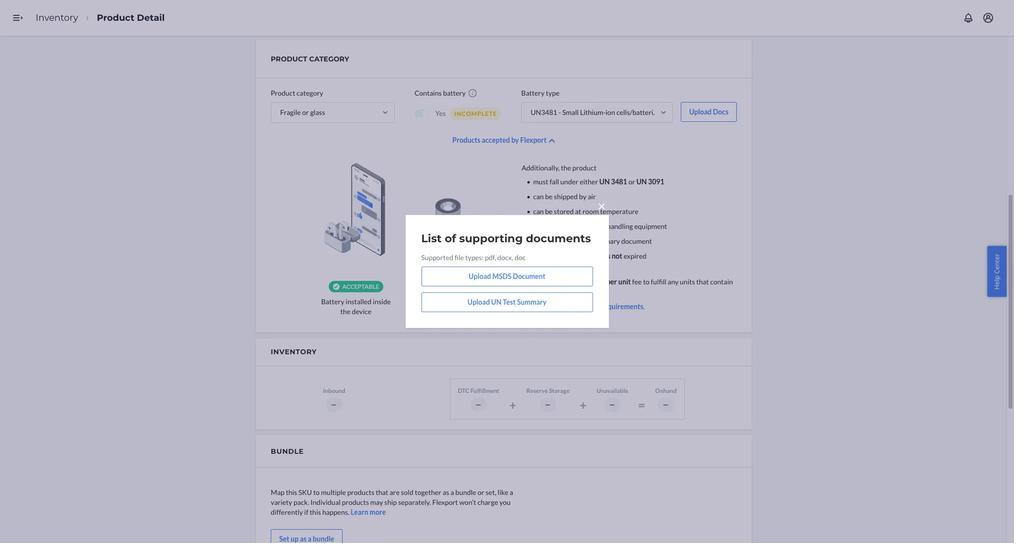 Task type: describe. For each thing, give the bounding box(es) containing it.
that inside fee to fulfill any units that contain a battery.
[[697, 278, 709, 286]]

like
[[498, 489, 509, 497]]

2 + from the left
[[580, 398, 587, 413]]

separately.
[[398, 498, 431, 507]]

― for inbound
[[331, 402, 338, 409]]

may
[[371, 498, 383, 507]]

additionally, the product
[[522, 164, 597, 172]]

installed
[[346, 298, 372, 306]]

can for can be shipped by air
[[533, 192, 544, 201]]

must
[[533, 178, 549, 186]]

0 vertical spatial products
[[348, 489, 375, 497]]

upload msds document
[[469, 272, 546, 281]]

yes
[[436, 109, 446, 118]]

any
[[668, 278, 679, 286]]

contain
[[711, 278, 733, 286]]

document
[[622, 237, 652, 246]]

of inside loose batteries outside of device
[[482, 298, 489, 306]]

variety
[[271, 498, 292, 507]]

set up as a bundle button
[[271, 530, 343, 544]]

sold
[[401, 489, 414, 497]]

flexport inside map this sku to multiple products that are sold together as a bundle or set, like a variety pack. individual products may ship separately. flexport won't charge you differently if this happens.
[[433, 498, 458, 507]]

of inside × document
[[445, 232, 456, 246]]

0 horizontal spatial battery
[[443, 89, 466, 97]]

1 vertical spatial products
[[342, 498, 369, 507]]

per
[[607, 278, 617, 286]]

upload for upload msds document
[[469, 272, 491, 281]]

doc
[[515, 254, 526, 262]]

are
[[390, 489, 400, 497]]

happens.
[[323, 508, 350, 517]]

upload for upload docs
[[690, 108, 712, 116]]

supported file types: pdf, docx, doc
[[422, 254, 526, 262]]

will
[[549, 278, 560, 286]]

under
[[561, 178, 579, 186]]

has a valid un test summary document
[[533, 237, 652, 246]]

category
[[309, 55, 349, 63]]

expired
[[624, 252, 647, 260]]

device for batteries
[[440, 308, 459, 316]]

ship
[[385, 498, 397, 507]]

won't
[[460, 498, 476, 507]]

pack.
[[294, 498, 309, 507]]

2 acceptable from the left
[[443, 283, 480, 291]]

reserve storage
[[527, 388, 570, 395]]

product category
[[271, 55, 349, 63]]

help center
[[993, 254, 1002, 290]]

equipment
[[635, 222, 668, 231]]

air
[[588, 192, 596, 201]]

as inside set up as a bundle button
[[300, 535, 307, 544]]

incomplete
[[455, 110, 497, 117]]

set
[[279, 535, 289, 544]]

multiple
[[321, 489, 346, 497]]

supported
[[422, 254, 454, 262]]

you
[[500, 498, 511, 507]]

0 vertical spatial the
[[561, 164, 571, 172]]

3091
[[649, 178, 665, 186]]

about
[[558, 303, 576, 311]]

documents
[[526, 232, 591, 246]]

device for installed
[[352, 308, 372, 316]]

inside
[[373, 298, 391, 306]]

to inside map this sku to multiple products that are sold together as a bundle or set, like a variety pack. individual products may ship separately. flexport won't charge you differently if this happens.
[[313, 489, 320, 497]]

differently
[[271, 508, 303, 517]]

units
[[680, 278, 695, 286]]

types:
[[466, 254, 484, 262]]

1 + from the left
[[510, 398, 517, 413]]

storage
[[549, 388, 570, 395]]

set up as a bundle
[[279, 535, 334, 544]]

1 vertical spatial this
[[310, 508, 321, 517]]

additionally,
[[522, 164, 560, 172]]

detail
[[137, 12, 165, 23]]

1 horizontal spatial battery
[[577, 303, 600, 311]]

outside
[[458, 298, 481, 306]]

flexport will charge a $0.11 per unit
[[522, 278, 631, 286]]

shipped
[[554, 192, 578, 201]]

0 vertical spatial or
[[629, 178, 636, 186]]

has down the has a valid un test summary document
[[600, 252, 611, 260]]

inbound
[[323, 388, 345, 395]]

category
[[297, 89, 324, 97]]

product detail link
[[97, 12, 165, 23]]

unit
[[619, 278, 631, 286]]

a down does
[[545, 237, 549, 246]]

require
[[561, 222, 584, 231]]

battery for battery type
[[522, 89, 545, 97]]

not acceptable
[[430, 283, 480, 291]]

if
[[304, 508, 309, 517]]

product category
[[271, 89, 324, 97]]

dtc fulfillment
[[458, 388, 500, 395]]

fee to fulfill any units that contain a battery.
[[522, 278, 733, 296]]

$0.11
[[588, 278, 606, 286]]

docx,
[[498, 254, 514, 262]]

fulfillment
[[471, 388, 500, 395]]

file
[[455, 254, 464, 262]]

map this sku to multiple products that are sold together as a bundle or set, like a variety pack. individual products may ship separately. flexport won't charge you differently if this happens.
[[271, 489, 513, 517]]

learn more button
[[351, 508, 386, 518]]

breadcrumbs navigation
[[28, 3, 173, 32]]

loose
[[411, 298, 428, 306]]

un down require
[[566, 237, 576, 246]]

to inside fee to fulfill any units that contain a battery.
[[644, 278, 650, 286]]

more for learn more
[[370, 508, 386, 517]]

inventory inside breadcrumbs navigation
[[36, 12, 78, 23]]

1 horizontal spatial test
[[578, 237, 590, 246]]

upload un test summary
[[468, 298, 547, 307]]

pdf,
[[485, 254, 496, 262]]

× button
[[595, 196, 609, 214]]

supporting
[[459, 232, 523, 246]]

0 vertical spatial that
[[586, 252, 599, 260]]

help
[[993, 276, 1002, 290]]



Task type: vqa. For each thing, say whether or not it's contained in the screenshot.
BATTERY INSTALLED INSIDE THE DEVICE
yes



Task type: locate. For each thing, give the bounding box(es) containing it.
battery left type
[[522, 89, 545, 97]]

1 horizontal spatial that
[[586, 252, 599, 260]]

as right up
[[300, 535, 307, 544]]

1 acceptable from the left
[[342, 283, 379, 291]]

more inside button
[[370, 508, 386, 517]]

valid down documents
[[550, 252, 565, 260]]

1 vertical spatial of
[[482, 298, 489, 306]]

this
[[286, 489, 297, 497], [310, 508, 321, 517]]

1 can from the top
[[533, 192, 544, 201]]

charge right will
[[561, 278, 582, 286]]

onhand
[[656, 388, 677, 395]]

2 device from the left
[[440, 308, 459, 316]]

test up has a valid msds that has not expired
[[578, 237, 590, 246]]

has a valid msds that has not expired
[[533, 252, 647, 260]]

battery for battery installed inside the device
[[321, 298, 345, 306]]

1 vertical spatial inventory
[[271, 348, 317, 357]]

battery right about
[[577, 303, 600, 311]]

has right doc
[[533, 252, 544, 260]]

0 vertical spatial not
[[549, 222, 560, 231]]

0 vertical spatial as
[[443, 489, 449, 497]]

products up learn more
[[342, 498, 369, 507]]

special
[[585, 222, 606, 231]]

― for reserve storage
[[545, 402, 552, 409]]

0 vertical spatial summary
[[592, 237, 620, 246]]

be for stored
[[545, 207, 553, 216]]

up
[[291, 535, 299, 544]]

a right up
[[308, 535, 312, 544]]

0 horizontal spatial msds
[[493, 272, 512, 281]]

1 horizontal spatial acceptable
[[443, 283, 480, 291]]

1 vertical spatial bundle
[[313, 535, 334, 544]]

charge down set, on the bottom of page
[[478, 498, 498, 507]]

battery requirements button
[[577, 302, 644, 312]]

handling
[[607, 222, 633, 231]]

0 vertical spatial learn
[[522, 303, 539, 311]]

does
[[533, 222, 548, 231]]

0 vertical spatial this
[[286, 489, 297, 497]]

battery.
[[527, 288, 550, 296]]

a down documents
[[545, 252, 549, 260]]

as inside map this sku to multiple products that are sold together as a bundle or set, like a variety pack. individual products may ship separately. flexport won't charge you differently if this happens.
[[443, 489, 449, 497]]

more down the may
[[370, 508, 386, 517]]

learn more
[[351, 508, 386, 517]]

products up the may
[[348, 489, 375, 497]]

=
[[639, 398, 646, 413]]

charge inside map this sku to multiple products that are sold together as a bundle or set, like a variety pack. individual products may ship separately. flexport won't charge you differently if this happens.
[[478, 498, 498, 507]]

not left expired
[[612, 252, 623, 260]]

1 vertical spatial the
[[341, 308, 351, 316]]

0 vertical spatial to
[[644, 278, 650, 286]]

that down the has a valid un test summary document
[[586, 252, 599, 260]]

product
[[271, 55, 307, 63]]

bundle inside set up as a bundle button
[[313, 535, 334, 544]]

more for learn more about battery requirements .
[[541, 303, 557, 311]]

upload docs
[[690, 108, 729, 116]]

0 vertical spatial inventory
[[36, 12, 78, 23]]

that right units
[[697, 278, 709, 286]]

1 vertical spatial or
[[478, 489, 485, 497]]

upload docs button
[[681, 102, 737, 122]]

battery left installed
[[321, 298, 345, 306]]

0 horizontal spatial this
[[286, 489, 297, 497]]

the inside battery installed inside the device
[[341, 308, 351, 316]]

msds
[[566, 252, 585, 260], [493, 272, 512, 281]]

to right fee
[[644, 278, 650, 286]]

individual
[[311, 498, 341, 507]]

0 vertical spatial bundle
[[456, 489, 477, 497]]

un
[[600, 178, 610, 186], [637, 178, 647, 186], [566, 237, 576, 246], [492, 298, 502, 307]]

1 horizontal spatial of
[[482, 298, 489, 306]]

valid for msds
[[550, 252, 565, 260]]

― down dtc fulfillment
[[476, 402, 482, 409]]

help center button
[[988, 246, 1007, 297]]

contains battery
[[415, 89, 466, 97]]

0 vertical spatial product
[[97, 12, 134, 23]]

chevron up image
[[550, 137, 556, 144]]

has down does
[[533, 237, 544, 246]]

test down upload msds document
[[503, 298, 516, 307]]

has for has a valid un test summary document
[[533, 237, 544, 246]]

0 horizontal spatial or
[[478, 489, 485, 497]]

fulfill
[[651, 278, 667, 286]]

fall
[[550, 178, 559, 186]]

2 valid from the top
[[550, 252, 565, 260]]

not up documents
[[549, 222, 560, 231]]

product left detail
[[97, 12, 134, 23]]

1 horizontal spatial bundle
[[456, 489, 477, 497]]

product for product detail
[[97, 12, 134, 23]]

1 vertical spatial msds
[[493, 272, 512, 281]]

learn for learn more
[[351, 508, 369, 517]]

1 horizontal spatial the
[[561, 164, 571, 172]]

0 vertical spatial test
[[578, 237, 590, 246]]

×
[[598, 197, 606, 214]]

the down installed
[[341, 308, 351, 316]]

or
[[629, 178, 636, 186], [478, 489, 485, 497]]

1 horizontal spatial flexport
[[522, 278, 548, 286]]

upload down types:
[[469, 272, 491, 281]]

1 vertical spatial as
[[300, 535, 307, 544]]

by
[[579, 192, 587, 201]]

can down the "must"
[[533, 192, 544, 201]]

or left set, on the bottom of page
[[478, 489, 485, 497]]

flexport down 'together'
[[433, 498, 458, 507]]

learn down the battery.
[[522, 303, 539, 311]]

1 vertical spatial can
[[533, 207, 544, 216]]

product
[[573, 164, 597, 172]]

1 vertical spatial learn
[[351, 508, 369, 517]]

a left $0.11
[[583, 278, 587, 286]]

the
[[561, 164, 571, 172], [341, 308, 351, 316]]

the up under
[[561, 164, 571, 172]]

more down the battery.
[[541, 303, 557, 311]]

1 vertical spatial battery
[[321, 298, 345, 306]]

1 horizontal spatial as
[[443, 489, 449, 497]]

3 ― from the left
[[545, 402, 552, 409]]

learn for learn more about battery requirements .
[[522, 303, 539, 311]]

1 vertical spatial test
[[503, 298, 516, 307]]

0 vertical spatial flexport
[[522, 278, 548, 286]]

a left the battery.
[[522, 288, 526, 296]]

1 horizontal spatial product
[[271, 89, 295, 97]]

battery type
[[522, 89, 560, 97]]

to
[[644, 278, 650, 286], [313, 489, 320, 497]]

0 vertical spatial charge
[[561, 278, 582, 286]]

1 valid from the top
[[550, 237, 565, 246]]

sku
[[299, 489, 312, 497]]

un left 3091
[[637, 178, 647, 186]]

product for product category
[[271, 89, 295, 97]]

device inside battery installed inside the device
[[352, 308, 372, 316]]

1 vertical spatial upload
[[469, 272, 491, 281]]

test inside × document
[[503, 298, 516, 307]]

more
[[541, 303, 557, 311], [370, 508, 386, 517]]

battery
[[522, 89, 545, 97], [321, 298, 345, 306]]

0 vertical spatial valid
[[550, 237, 565, 246]]

device inside loose batteries outside of device
[[440, 308, 459, 316]]

valid down require
[[550, 237, 565, 246]]

device down installed
[[352, 308, 372, 316]]

does not require special handling equipment
[[533, 222, 668, 231]]

1 horizontal spatial charge
[[561, 278, 582, 286]]

2 can from the top
[[533, 207, 544, 216]]

5 ― from the left
[[663, 402, 670, 409]]

― down onhand
[[663, 402, 670, 409]]

requirements
[[602, 303, 644, 311]]

0 vertical spatial battery
[[443, 89, 466, 97]]

be for shipped
[[545, 192, 553, 201]]

acceptable
[[342, 283, 379, 291], [443, 283, 480, 291]]

at
[[575, 207, 582, 216]]

0 horizontal spatial learn
[[351, 508, 369, 517]]

0 horizontal spatial more
[[370, 508, 386, 517]]

1 vertical spatial more
[[370, 508, 386, 517]]

either
[[580, 178, 598, 186]]

1 ― from the left
[[331, 402, 338, 409]]

learn
[[522, 303, 539, 311], [351, 508, 369, 517]]

un left '3481'
[[600, 178, 610, 186]]

or inside map this sku to multiple products that are sold together as a bundle or set, like a variety pack. individual products may ship separately. flexport won't charge you differently if this happens.
[[478, 489, 485, 497]]

bundle up the won't at left bottom
[[456, 489, 477, 497]]

0 horizontal spatial battery
[[321, 298, 345, 306]]

1 vertical spatial product
[[271, 89, 295, 97]]

0 horizontal spatial to
[[313, 489, 320, 497]]

has for has a valid msds that has not expired
[[533, 252, 544, 260]]

1 horizontal spatial not
[[612, 252, 623, 260]]

1 horizontal spatial +
[[580, 398, 587, 413]]

inventory link
[[36, 12, 78, 23]]

map
[[271, 489, 285, 497]]

3481
[[611, 178, 628, 186]]

0 horizontal spatial as
[[300, 535, 307, 544]]

device down batteries
[[440, 308, 459, 316]]

summary down does not require special handling equipment
[[592, 237, 620, 246]]

stored
[[554, 207, 574, 216]]

document
[[513, 272, 546, 281]]

1 vertical spatial flexport
[[433, 498, 458, 507]]

upload inside upload docs button
[[690, 108, 712, 116]]

of right outside
[[482, 298, 489, 306]]

un right outside
[[492, 298, 502, 307]]

― for unavailable
[[610, 402, 616, 409]]

product left category
[[271, 89, 295, 97]]

msds down the docx,
[[493, 272, 512, 281]]

1 vertical spatial to
[[313, 489, 320, 497]]

learn inside button
[[351, 508, 369, 517]]

1 vertical spatial valid
[[550, 252, 565, 260]]

1 horizontal spatial summary
[[592, 237, 620, 246]]

― down reserve storage at the bottom right
[[545, 402, 552, 409]]

0 vertical spatial can
[[533, 192, 544, 201]]

1 horizontal spatial learn
[[522, 303, 539, 311]]

this left sku
[[286, 489, 297, 497]]

inventory
[[36, 12, 78, 23], [271, 348, 317, 357]]

of
[[445, 232, 456, 246], [482, 298, 489, 306]]

that inside map this sku to multiple products that are sold together as a bundle or set, like a variety pack. individual products may ship separately. flexport won't charge you differently if this happens.
[[376, 489, 389, 497]]

of right list
[[445, 232, 456, 246]]

must fall under either un 3481 or un 3091
[[533, 178, 665, 186]]

1 horizontal spatial inventory
[[271, 348, 317, 357]]

as
[[443, 489, 449, 497], [300, 535, 307, 544]]

1 be from the top
[[545, 192, 553, 201]]

0 vertical spatial msds
[[566, 252, 585, 260]]

1 horizontal spatial to
[[644, 278, 650, 286]]

0 vertical spatial of
[[445, 232, 456, 246]]

1 horizontal spatial this
[[310, 508, 321, 517]]

acceptable up outside
[[443, 283, 480, 291]]

acceptable up installed
[[342, 283, 379, 291]]

― for onhand
[[663, 402, 670, 409]]

2 ― from the left
[[476, 402, 482, 409]]

0 horizontal spatial that
[[376, 489, 389, 497]]

room
[[583, 207, 599, 216]]

upload down not acceptable
[[468, 298, 490, 307]]

0 horizontal spatial not
[[549, 222, 560, 231]]

1 device from the left
[[352, 308, 372, 316]]

1 vertical spatial not
[[612, 252, 623, 260]]

can up does
[[533, 207, 544, 216]]

1 vertical spatial charge
[[478, 498, 498, 507]]

bundle right up
[[313, 535, 334, 544]]

1 vertical spatial that
[[697, 278, 709, 286]]

0 horizontal spatial test
[[503, 298, 516, 307]]

be down fall
[[545, 192, 553, 201]]

flexport up the battery.
[[522, 278, 548, 286]]

0 horizontal spatial product
[[97, 12, 134, 23]]

2 horizontal spatial that
[[697, 278, 709, 286]]

msds down the has a valid un test summary document
[[566, 252, 585, 260]]

contains
[[415, 89, 442, 97]]

upload for upload un test summary
[[468, 298, 490, 307]]

1 vertical spatial be
[[545, 207, 553, 216]]

+
[[510, 398, 517, 413], [580, 398, 587, 413]]

× document
[[406, 196, 609, 328]]

fee
[[633, 278, 642, 286]]

1 horizontal spatial battery
[[522, 89, 545, 97]]

temperature
[[600, 207, 639, 216]]

2 vertical spatial that
[[376, 489, 389, 497]]

battery installed inside the device
[[321, 298, 391, 316]]

a right like
[[510, 489, 513, 497]]

has
[[533, 237, 544, 246], [533, 252, 544, 260], [600, 252, 611, 260]]

1 horizontal spatial more
[[541, 303, 557, 311]]

a right 'together'
[[451, 489, 454, 497]]

that up the may
[[376, 489, 389, 497]]

batteries
[[430, 298, 457, 306]]

learn right the happens.
[[351, 508, 369, 517]]

bundle
[[271, 447, 304, 456]]

msds inside × document
[[493, 272, 512, 281]]

type
[[546, 89, 560, 97]]

charge
[[561, 278, 582, 286], [478, 498, 498, 507]]

product inside breadcrumbs navigation
[[97, 12, 134, 23]]

1 vertical spatial summary
[[517, 298, 547, 307]]

be left stored
[[545, 207, 553, 216]]

summary down the battery.
[[517, 298, 547, 307]]

bundle inside map this sku to multiple products that are sold together as a bundle or set, like a variety pack. individual products may ship separately. flexport won't charge you differently if this happens.
[[456, 489, 477, 497]]

0 horizontal spatial +
[[510, 398, 517, 413]]

not
[[430, 283, 442, 291]]

1 horizontal spatial device
[[440, 308, 459, 316]]

un inside × document
[[492, 298, 502, 307]]

0 horizontal spatial acceptable
[[342, 283, 379, 291]]

0 vertical spatial upload
[[690, 108, 712, 116]]

1 vertical spatial battery
[[577, 303, 600, 311]]

set,
[[486, 489, 497, 497]]

reserve
[[527, 388, 548, 395]]

― down inbound
[[331, 402, 338, 409]]

or right '3481'
[[629, 178, 636, 186]]

0 horizontal spatial device
[[352, 308, 372, 316]]

summary inside × document
[[517, 298, 547, 307]]

0 horizontal spatial the
[[341, 308, 351, 316]]

a inside button
[[308, 535, 312, 544]]

product
[[97, 12, 134, 23], [271, 89, 295, 97]]

can for can be stored at room temperature
[[533, 207, 544, 216]]

― down the unavailable
[[610, 402, 616, 409]]

0 horizontal spatial bundle
[[313, 535, 334, 544]]

0 horizontal spatial of
[[445, 232, 456, 246]]

upload left docs
[[690, 108, 712, 116]]

2 vertical spatial upload
[[468, 298, 490, 307]]

0 horizontal spatial flexport
[[433, 498, 458, 507]]

to right sku
[[313, 489, 320, 497]]

battery up the yes
[[443, 89, 466, 97]]

a inside fee to fulfill any units that contain a battery.
[[522, 288, 526, 296]]

1 horizontal spatial or
[[629, 178, 636, 186]]

0 vertical spatial be
[[545, 192, 553, 201]]

0 horizontal spatial summary
[[517, 298, 547, 307]]

― for dtc fulfillment
[[476, 402, 482, 409]]

4 ― from the left
[[610, 402, 616, 409]]

valid for un
[[550, 237, 565, 246]]

as right 'together'
[[443, 489, 449, 497]]

2 be from the top
[[545, 207, 553, 216]]

flexport
[[522, 278, 548, 286], [433, 498, 458, 507]]

0 horizontal spatial inventory
[[36, 12, 78, 23]]

0 horizontal spatial charge
[[478, 498, 498, 507]]

battery inside battery installed inside the device
[[321, 298, 345, 306]]

1 horizontal spatial msds
[[566, 252, 585, 260]]

0 vertical spatial more
[[541, 303, 557, 311]]

this right if
[[310, 508, 321, 517]]

list of supporting documents
[[422, 232, 591, 246]]

0 vertical spatial battery
[[522, 89, 545, 97]]

docs
[[713, 108, 729, 116]]



